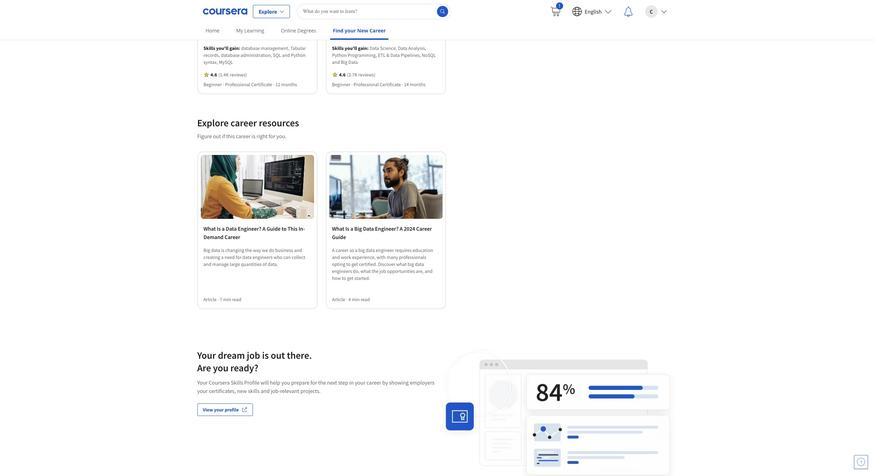 Task type: vqa. For each thing, say whether or not it's contained in the screenshot.
1st University Of Michigan image from the top of the page
no



Task type: locate. For each thing, give the bounding box(es) containing it.
big inside big data is changing the way we do business and creating a need for data engineers who can collect and manage large quantities of data.
[[204, 247, 210, 254]]

your inside button
[[214, 407, 224, 413]]

a up "demand"
[[222, 225, 225, 232]]

reviews) for engineer
[[230, 72, 247, 78]]

your for your coursera skills profile will help you prepare for the next step in your career by showing employers your certificates, new skills and job-relevant projects.
[[197, 379, 208, 386]]

0 vertical spatial is
[[252, 133, 256, 140]]

2 horizontal spatial the
[[372, 268, 379, 275]]

data down programming,
[[349, 59, 358, 65]]

· left the 7 on the bottom left of the page
[[218, 297, 219, 303]]

for inside 'explore career resources figure out if this career is right for you.'
[[269, 133, 275, 140]]

0 vertical spatial big
[[341, 59, 348, 65]]

1 horizontal spatial :
[[367, 45, 369, 51]]

0 horizontal spatial you
[[213, 362, 229, 375]]

0 vertical spatial career
[[370, 27, 386, 34]]

· for beginner · professional certificate · 12 months
[[223, 82, 224, 88]]

big up experience,
[[355, 225, 362, 232]]

help center image
[[858, 459, 866, 467]]

for up projects.
[[311, 379, 317, 386]]

skills inside your coursera skills profile will help you prepare for the next step in your career by showing employers your certificates, new skills and job-relevant projects.
[[231, 379, 243, 386]]

your right find
[[345, 27, 356, 34]]

0 horizontal spatial career
[[225, 234, 240, 241]]

0 horizontal spatial guide
[[267, 225, 281, 232]]

get down do, on the left bottom of the page
[[347, 275, 354, 282]]

1 vertical spatial your
[[197, 379, 208, 386]]

: down meta database engineer
[[239, 45, 240, 51]]

sql
[[273, 52, 281, 58]]

· left 14
[[402, 82, 403, 88]]

min
[[223, 297, 231, 303], [352, 297, 360, 303]]

0 vertical spatial guide
[[267, 225, 281, 232]]

professional for engineering
[[354, 82, 379, 88]]

your left the dream at the bottom of page
[[197, 349, 216, 362]]

new
[[357, 27, 369, 34]]

0 vertical spatial what
[[397, 261, 407, 268]]

is up work at the bottom of page
[[346, 225, 350, 232]]

· for article · 4 min read
[[346, 297, 348, 303]]

engineer? inside 'what is a data engineer? a guide to this in- demand career'
[[238, 225, 262, 232]]

1 horizontal spatial engineers
[[332, 268, 352, 275]]

2 what from the left
[[332, 225, 345, 232]]

beginner for ibm
[[332, 82, 351, 88]]

what up opportunities in the bottom left of the page
[[397, 261, 407, 268]]

&
[[387, 52, 390, 58]]

1 vertical spatial explore
[[197, 117, 229, 129]]

0 vertical spatial big
[[359, 247, 365, 254]]

career inside your coursera skills profile will help you prepare for the next step in your career by showing employers your certificates, new skills and job-relevant projects.
[[367, 379, 381, 386]]

1 vertical spatial for
[[236, 254, 242, 261]]

career right 2024
[[417, 225, 432, 232]]

2 professional from the left
[[354, 82, 379, 88]]

who
[[274, 254, 283, 261]]

0 vertical spatial the
[[245, 247, 252, 254]]

1 is from the left
[[217, 225, 221, 232]]

0 horizontal spatial :
[[239, 45, 240, 51]]

find your new career
[[333, 27, 386, 34]]

certificate for meta database engineer
[[251, 82, 272, 88]]

· down (3.7k on the top of the page
[[352, 82, 353, 88]]

and right sql at the left of page
[[282, 52, 290, 58]]

engineers
[[253, 254, 273, 261], [332, 268, 352, 275]]

requires
[[395, 247, 412, 254]]

how
[[332, 275, 341, 282]]

guide inside what is a big data engineer? a 2024 career guide
[[332, 234, 346, 241]]

skills
[[204, 45, 215, 51], [332, 45, 344, 51], [231, 379, 243, 386]]

1 horizontal spatial article
[[332, 297, 345, 303]]

explore for explore career resources figure out if this career is right for you.
[[197, 117, 229, 129]]

0 horizontal spatial you'll
[[216, 45, 229, 51]]

data up changing on the bottom of the page
[[226, 225, 237, 232]]

your down are
[[197, 379, 208, 386]]

a inside big data is changing the way we do business and creating a need for data engineers who can collect and manage large quantities of data.
[[221, 254, 224, 261]]

to left this
[[282, 225, 287, 232]]

engineers down opting
[[332, 268, 352, 275]]

and
[[282, 52, 290, 58], [332, 59, 340, 65], [294, 247, 302, 254], [332, 254, 340, 261], [204, 261, 211, 268], [425, 268, 433, 275], [261, 388, 270, 395]]

in-
[[299, 225, 305, 232]]

1 you'll from the left
[[216, 45, 229, 51]]

a up manage
[[221, 254, 224, 261]]

for up large
[[236, 254, 242, 261]]

what is a data engineer? a guide to this in- demand career link
[[204, 225, 311, 241]]

1 beginner from the left
[[204, 82, 222, 88]]

your
[[197, 349, 216, 362], [197, 379, 208, 386]]

engineer? up the "way"
[[238, 225, 262, 232]]

shopping cart: 1 item element
[[550, 2, 563, 17]]

1 vertical spatial engineers
[[332, 268, 352, 275]]

reviews) right (3.7k on the top of the page
[[359, 72, 376, 78]]

help
[[270, 379, 281, 386]]

: for engineering
[[367, 45, 369, 51]]

0 horizontal spatial months
[[281, 82, 297, 88]]

engineers inside a career as a big data engineer requires education and work experience, with many professionals opting to get certified. discover what big data engineers do, what the job opportunities are, and how to get started.
[[332, 268, 352, 275]]

python down ibm
[[332, 52, 347, 58]]

english
[[585, 8, 602, 15]]

a left 2024
[[400, 225, 403, 232]]

profile
[[244, 379, 260, 386]]

will
[[261, 379, 269, 386]]

1 horizontal spatial what
[[332, 225, 345, 232]]

1 gain from the left
[[230, 45, 239, 51]]

ibm data engineering
[[332, 32, 383, 39]]

1 horizontal spatial professional
[[354, 82, 379, 88]]

my learning
[[236, 27, 264, 34]]

1 horizontal spatial for
[[269, 133, 275, 140]]

out inside 'explore career resources figure out if this career is right for you.'
[[213, 133, 221, 140]]

your right view
[[214, 407, 224, 413]]

0 horizontal spatial engineers
[[253, 254, 273, 261]]

1 horizontal spatial what
[[397, 261, 407, 268]]

a up opting
[[332, 247, 335, 254]]

2 horizontal spatial a
[[400, 225, 403, 232]]

is inside what is a big data engineer? a 2024 career guide
[[346, 225, 350, 232]]

your
[[345, 27, 356, 34], [355, 379, 366, 386], [197, 388, 208, 395], [214, 407, 224, 413]]

1 horizontal spatial certificate
[[380, 82, 401, 88]]

engineering
[[354, 32, 383, 39]]

1 horizontal spatial gain
[[358, 45, 367, 51]]

certificate left 14
[[380, 82, 401, 88]]

get up do, on the left bottom of the page
[[352, 261, 358, 268]]

you up the relevant at the bottom
[[282, 379, 290, 386]]

python inside data science, data analysis, python programming, etl & data pipelines, nosql and big data
[[332, 52, 347, 58]]

2 certificate from the left
[[380, 82, 401, 88]]

beginner down (3.7k on the top of the page
[[332, 82, 351, 88]]

1 horizontal spatial 4.6
[[339, 72, 346, 78]]

1 certificate from the left
[[251, 82, 272, 88]]

data up are,
[[415, 261, 424, 268]]

python inside database management, tabular records, database administration, sql and python syntax, mysql
[[291, 52, 306, 58]]

0 horizontal spatial skills you'll gain :
[[204, 45, 241, 51]]

and up opting
[[332, 254, 340, 261]]

0 vertical spatial you
[[213, 362, 229, 375]]

what for what is a big data engineer? a 2024 career guide
[[332, 225, 345, 232]]

2 is from the left
[[346, 225, 350, 232]]

engineer?
[[238, 225, 262, 232], [375, 225, 399, 232]]

1 horizontal spatial guide
[[332, 234, 346, 241]]

2 engineer? from the left
[[375, 225, 399, 232]]

beginner · professional certificate · 12 months
[[204, 82, 297, 88]]

2 skills you'll gain : from the left
[[332, 45, 370, 51]]

reviews) for engineering
[[359, 72, 376, 78]]

engineer? inside what is a big data engineer? a 2024 career guide
[[375, 225, 399, 232]]

0 vertical spatial explore
[[259, 8, 277, 15]]

1 article from the left
[[204, 297, 217, 303]]

1 skills you'll gain : from the left
[[204, 45, 241, 51]]

read
[[232, 297, 241, 303], [361, 297, 370, 303]]

can
[[284, 254, 291, 261]]

certificate
[[251, 82, 272, 88], [380, 82, 401, 88]]

0 horizontal spatial the
[[245, 247, 252, 254]]

article left the 7 on the bottom left of the page
[[204, 297, 217, 303]]

1 reviews) from the left
[[230, 72, 247, 78]]

1 horizontal spatial reviews)
[[359, 72, 376, 78]]

manage
[[212, 261, 229, 268]]

reviews)
[[230, 72, 247, 78], [359, 72, 376, 78]]

1 horizontal spatial database
[[241, 45, 260, 51]]

a up as at the left of the page
[[351, 225, 353, 232]]

2 horizontal spatial big
[[355, 225, 362, 232]]

0 horizontal spatial explore
[[197, 117, 229, 129]]

0 horizontal spatial big
[[204, 247, 210, 254]]

0 horizontal spatial engineer?
[[238, 225, 262, 232]]

4.6 (1.4k reviews)
[[211, 72, 247, 78]]

article for what is a data engineer? a guide to this in- demand career
[[204, 297, 217, 303]]

1 4.6 from the left
[[211, 72, 217, 78]]

skills up 'records,'
[[204, 45, 215, 51]]

1 read from the left
[[232, 297, 241, 303]]

read right the 7 on the bottom left of the page
[[232, 297, 241, 303]]

· left 12
[[273, 82, 275, 88]]

1 horizontal spatial you
[[282, 379, 290, 386]]

guide up work at the bottom of page
[[332, 234, 346, 241]]

2 reviews) from the left
[[359, 72, 376, 78]]

2 vertical spatial is
[[262, 349, 269, 362]]

your inside your dream job is out there. are you ready?
[[197, 349, 216, 362]]

skills for meta
[[204, 45, 215, 51]]

online degrees link
[[278, 23, 319, 38]]

0 vertical spatial engineers
[[253, 254, 273, 261]]

2 gain from the left
[[358, 45, 367, 51]]

beginner
[[204, 82, 222, 88], [332, 82, 351, 88]]

a inside what is a big data engineer? a 2024 career guide
[[400, 225, 403, 232]]

if
[[222, 133, 225, 140]]

1 engineer? from the left
[[238, 225, 262, 232]]

2 horizontal spatial to
[[347, 261, 351, 268]]

the down certified. on the bottom left of page
[[372, 268, 379, 275]]

4.6 for ibm
[[339, 72, 346, 78]]

months for meta database engineer
[[281, 82, 297, 88]]

explore up learning
[[259, 8, 277, 15]]

beginner · professional certificate · 14 months
[[332, 82, 426, 88]]

2 min from the left
[[352, 297, 360, 303]]

1 horizontal spatial you'll
[[345, 45, 357, 51]]

career up work at the bottom of page
[[336, 247, 349, 254]]

is inside 'what is a data engineer? a guide to this in- demand career'
[[217, 225, 221, 232]]

1 horizontal spatial beginner
[[332, 82, 351, 88]]

0 horizontal spatial for
[[236, 254, 242, 261]]

to
[[282, 225, 287, 232], [347, 261, 351, 268], [342, 275, 346, 282]]

0 horizontal spatial job
[[247, 349, 260, 362]]

you
[[213, 362, 229, 375], [282, 379, 290, 386]]

and up the collect
[[294, 247, 302, 254]]

find
[[333, 27, 344, 34]]

1 horizontal spatial skills you'll gain :
[[332, 45, 370, 51]]

your inside your coursera skills profile will help you prepare for the next step in your career by showing employers your certificates, new skills and job-relevant projects.
[[197, 379, 208, 386]]

0 horizontal spatial 4.6
[[211, 72, 217, 78]]

explore inside 'explore career resources figure out if this career is right for you.'
[[197, 117, 229, 129]]

1 horizontal spatial is
[[346, 225, 350, 232]]

read for data
[[361, 297, 370, 303]]

what is a data engineer? a guide to this in- demand career
[[204, 225, 305, 241]]

with
[[377, 254, 386, 261]]

1 professional from the left
[[225, 82, 250, 88]]

1 min from the left
[[223, 297, 231, 303]]

1 months from the left
[[281, 82, 297, 88]]

0 horizontal spatial what
[[204, 225, 216, 232]]

a right as at the left of the page
[[355, 247, 358, 254]]

1 vertical spatial job
[[247, 349, 260, 362]]

big
[[341, 59, 348, 65], [355, 225, 362, 232], [204, 247, 210, 254]]

what inside what is a big data engineer? a 2024 career guide
[[332, 225, 345, 232]]

0 vertical spatial your
[[197, 349, 216, 362]]

database up mysql at top
[[221, 52, 240, 58]]

skills you'll gain : up programming,
[[332, 45, 370, 51]]

1 : from the left
[[239, 45, 240, 51]]

4.6 left (1.4k
[[211, 72, 217, 78]]

1
[[559, 2, 561, 9]]

view your profile
[[203, 407, 239, 413]]

you'll up 'records,'
[[216, 45, 229, 51]]

1 horizontal spatial career
[[370, 27, 386, 34]]

0 horizontal spatial read
[[232, 297, 241, 303]]

demand
[[204, 234, 224, 241]]

article left 4
[[332, 297, 345, 303]]

0 horizontal spatial article
[[204, 297, 217, 303]]

1 vertical spatial career
[[417, 225, 432, 232]]

big up (3.7k on the top of the page
[[341, 59, 348, 65]]

out left there.
[[271, 349, 285, 362]]

0 horizontal spatial gain
[[230, 45, 239, 51]]

big down professionals
[[408, 261, 414, 268]]

0 horizontal spatial certificate
[[251, 82, 272, 88]]

data.
[[268, 261, 278, 268]]

skills you'll gain : for database
[[204, 45, 241, 51]]

1 vertical spatial the
[[372, 268, 379, 275]]

out for figure
[[213, 133, 221, 140]]

2 article from the left
[[332, 297, 345, 303]]

to right 'how'
[[342, 275, 346, 282]]

ready?
[[231, 362, 259, 375]]

is left right
[[252, 133, 256, 140]]

what is a big data engineer? a 2024 career guide link
[[332, 225, 440, 241]]

1 vertical spatial database
[[221, 52, 240, 58]]

beginner down (1.4k
[[204, 82, 222, 88]]

1 vertical spatial is
[[221, 247, 225, 254]]

creating
[[204, 254, 220, 261]]

months for ibm data engineering
[[410, 82, 426, 88]]

1 horizontal spatial read
[[361, 297, 370, 303]]

to down work at the bottom of page
[[347, 261, 351, 268]]

1 vertical spatial big
[[355, 225, 362, 232]]

and down will
[[261, 388, 270, 395]]

is right ready?
[[262, 349, 269, 362]]

analysis,
[[409, 45, 427, 51]]

big up experience,
[[359, 247, 365, 254]]

2 python from the left
[[332, 52, 347, 58]]

2 vertical spatial the
[[318, 379, 326, 386]]

degrees
[[298, 27, 316, 34]]

career left "by"
[[367, 379, 381, 386]]

and inside your coursera skills profile will help you prepare for the next step in your career by showing employers your certificates, new skills and job-relevant projects.
[[261, 388, 270, 395]]

database up administration,
[[241, 45, 260, 51]]

the left the "way"
[[245, 247, 252, 254]]

2 4.6 from the left
[[339, 72, 346, 78]]

big up creating
[[204, 247, 210, 254]]

to inside 'what is a data engineer? a guide to this in- demand career'
[[282, 225, 287, 232]]

(1.4k
[[219, 72, 229, 78]]

database
[[241, 45, 260, 51], [221, 52, 240, 58]]

months right 12
[[281, 82, 297, 88]]

2 beginner from the left
[[332, 82, 351, 88]]

read right 4
[[361, 297, 370, 303]]

is up "demand"
[[217, 225, 221, 232]]

min for what is a data engineer? a guide to this in- demand career
[[223, 297, 231, 303]]

nosql
[[422, 52, 436, 58]]

2 you'll from the left
[[345, 45, 357, 51]]

what
[[397, 261, 407, 268], [361, 268, 371, 275]]

1 your from the top
[[197, 349, 216, 362]]

2 months from the left
[[410, 82, 426, 88]]

· down (1.4k
[[223, 82, 224, 88]]

None search field
[[297, 4, 451, 19]]

is left changing on the bottom of the page
[[221, 247, 225, 254]]

you'll for data
[[345, 45, 357, 51]]

4
[[349, 297, 351, 303]]

professional down 4.6 (3.7k reviews)
[[354, 82, 379, 88]]

2 your from the top
[[197, 379, 208, 386]]

what up work at the bottom of page
[[332, 225, 345, 232]]

1 horizontal spatial min
[[352, 297, 360, 303]]

career right new
[[370, 27, 386, 34]]

meta database engineer link
[[204, 31, 311, 39]]

1 horizontal spatial months
[[410, 82, 426, 88]]

certificate left 12
[[251, 82, 272, 88]]

4.6
[[211, 72, 217, 78], [339, 72, 346, 78]]

explore up figure
[[197, 117, 229, 129]]

data right &
[[391, 52, 400, 58]]

0 horizontal spatial professional
[[225, 82, 250, 88]]

2 horizontal spatial skills
[[332, 45, 344, 51]]

for left you.
[[269, 133, 275, 140]]

in
[[350, 379, 354, 386]]

out inside your dream job is out there. are you ready?
[[271, 349, 285, 362]]

engineer
[[376, 247, 394, 254]]

1 horizontal spatial big
[[408, 261, 414, 268]]

2 vertical spatial career
[[225, 234, 240, 241]]

0 horizontal spatial big
[[359, 247, 365, 254]]

1 horizontal spatial python
[[332, 52, 347, 58]]

skills you'll gain : up 'records,'
[[204, 45, 241, 51]]

job inside your dream job is out there. are you ready?
[[247, 349, 260, 362]]

what down certified. on the bottom left of page
[[361, 268, 371, 275]]

1 vertical spatial out
[[271, 349, 285, 362]]

2 horizontal spatial for
[[311, 379, 317, 386]]

guide left this
[[267, 225, 281, 232]]

what inside 'what is a data engineer? a guide to this in- demand career'
[[204, 225, 216, 232]]

view your profile button
[[197, 404, 253, 417]]

1 what from the left
[[204, 225, 216, 232]]

data up experience,
[[363, 225, 374, 232]]

a
[[222, 225, 225, 232], [351, 225, 353, 232], [355, 247, 358, 254], [221, 254, 224, 261]]

1 vertical spatial to
[[347, 261, 351, 268]]

2 horizontal spatial career
[[417, 225, 432, 232]]

this
[[288, 225, 298, 232]]

c
[[650, 8, 653, 15]]

0 horizontal spatial skills
[[204, 45, 215, 51]]

for
[[269, 133, 275, 140], [236, 254, 242, 261], [311, 379, 317, 386]]

0 vertical spatial database
[[241, 45, 260, 51]]

a up we
[[263, 225, 266, 232]]

resources
[[259, 117, 299, 129]]

1 horizontal spatial a
[[332, 247, 335, 254]]

· left 4
[[346, 297, 348, 303]]

what up "demand"
[[204, 225, 216, 232]]

1 horizontal spatial explore
[[259, 8, 277, 15]]

0 horizontal spatial python
[[291, 52, 306, 58]]

skills down ibm
[[332, 45, 344, 51]]

1 horizontal spatial is
[[252, 133, 256, 140]]

0 horizontal spatial what
[[361, 268, 371, 275]]

skills up "new"
[[231, 379, 243, 386]]

1 vertical spatial guide
[[332, 234, 346, 241]]

is inside your dream job is out there. are you ready?
[[262, 349, 269, 362]]

2 : from the left
[[367, 45, 369, 51]]

1 vertical spatial big
[[408, 261, 414, 268]]

0 horizontal spatial a
[[263, 225, 266, 232]]

records,
[[204, 52, 220, 58]]

1 python from the left
[[291, 52, 306, 58]]

job right the dream at the bottom of page
[[247, 349, 260, 362]]

7
[[220, 297, 222, 303]]

big data is changing the way we do business and creating a need for data engineers who can collect and manage large quantities of data.
[[204, 247, 305, 268]]

what for what is a data engineer? a guide to this in- demand career
[[204, 225, 216, 232]]

etl
[[378, 52, 386, 58]]

0 horizontal spatial is
[[217, 225, 221, 232]]

you'll up programming,
[[345, 45, 357, 51]]

2 read from the left
[[361, 297, 370, 303]]

and up 4.6 (3.7k reviews)
[[332, 59, 340, 65]]

· for beginner · professional certificate · 14 months
[[352, 82, 353, 88]]

explore inside dropdown button
[[259, 8, 277, 15]]

engineer? up 'engineer'
[[375, 225, 399, 232]]

0 horizontal spatial is
[[221, 247, 225, 254]]

data up the "quantities"
[[243, 254, 252, 261]]

0 horizontal spatial to
[[282, 225, 287, 232]]

1 horizontal spatial the
[[318, 379, 326, 386]]

gain up programming,
[[358, 45, 367, 51]]

professional
[[225, 82, 250, 88], [354, 82, 379, 88]]

: up programming,
[[367, 45, 369, 51]]

0 horizontal spatial reviews)
[[230, 72, 247, 78]]

0 horizontal spatial min
[[223, 297, 231, 303]]

and down creating
[[204, 261, 211, 268]]

job
[[380, 268, 386, 275], [247, 349, 260, 362]]

0 vertical spatial out
[[213, 133, 221, 140]]

0 vertical spatial to
[[282, 225, 287, 232]]



Task type: describe. For each thing, give the bounding box(es) containing it.
you'll for database
[[216, 45, 229, 51]]

large
[[230, 261, 240, 268]]

home
[[206, 27, 220, 34]]

career inside 'what is a data engineer? a guide to this in- demand career'
[[225, 234, 240, 241]]

by
[[383, 379, 388, 386]]

data up experience,
[[366, 247, 375, 254]]

big inside what is a big data engineer? a 2024 career guide
[[355, 225, 362, 232]]

(3.7k
[[347, 72, 358, 78]]

need
[[225, 254, 235, 261]]

education
[[413, 247, 433, 254]]

syntax,
[[204, 59, 218, 65]]

: for engineer
[[239, 45, 240, 51]]

online
[[281, 27, 296, 34]]

showing
[[389, 379, 409, 386]]

view
[[203, 407, 213, 413]]

database
[[216, 32, 238, 39]]

12
[[276, 82, 280, 88]]

prepare
[[291, 379, 310, 386]]

is inside 'explore career resources figure out if this career is right for you.'
[[252, 133, 256, 140]]

figure
[[197, 133, 212, 140]]

1 vertical spatial what
[[361, 268, 371, 275]]

you inside your coursera skills profile will help you prepare for the next step in your career by showing employers your certificates, new skills and job-relevant projects.
[[282, 379, 290, 386]]

certified.
[[359, 261, 377, 268]]

and inside data science, data analysis, python programming, etl & data pipelines, nosql and big data
[[332, 59, 340, 65]]

data right ibm
[[342, 32, 353, 39]]

find your new career link
[[330, 23, 389, 40]]

your dream job is out there. are you ready?
[[197, 349, 312, 375]]

you.
[[277, 133, 287, 140]]

4.6 for meta
[[211, 72, 217, 78]]

meta database engineer
[[204, 32, 261, 39]]

relevant
[[280, 388, 300, 395]]

article for what is a big data engineer? a 2024 career guide
[[332, 297, 345, 303]]

engineer
[[239, 32, 261, 39]]

2 vertical spatial to
[[342, 275, 346, 282]]

many
[[387, 254, 398, 261]]

professional for engineer
[[225, 82, 250, 88]]

skills you'll gain : for data
[[332, 45, 370, 51]]

certificates,
[[209, 388, 236, 395]]

c button
[[640, 0, 673, 23]]

a inside what is a big data engineer? a 2024 career guide
[[351, 225, 353, 232]]

0 vertical spatial get
[[352, 261, 358, 268]]

ibm
[[332, 32, 341, 39]]

my learning link
[[234, 23, 267, 38]]

are
[[197, 362, 211, 375]]

coursera
[[209, 379, 230, 386]]

explore button
[[253, 5, 290, 18]]

skills
[[248, 388, 260, 395]]

experience,
[[352, 254, 376, 261]]

guide inside 'what is a data engineer? a guide to this in- demand career'
[[267, 225, 281, 232]]

your for your dream job is out there. are you ready?
[[197, 349, 216, 362]]

is for data
[[217, 225, 221, 232]]

the inside your coursera skills profile will help you prepare for the next step in your career by showing employers your certificates, new skills and job-relevant projects.
[[318, 379, 326, 386]]

data inside what is a big data engineer? a 2024 career guide
[[363, 225, 374, 232]]

projects.
[[301, 388, 321, 395]]

for inside your coursera skills profile will help you prepare for the next step in your career by showing employers your certificates, new skills and job-relevant projects.
[[311, 379, 317, 386]]

what is a big data engineer? a 2024 career guide
[[332, 225, 432, 241]]

article · 4 min read
[[332, 297, 370, 303]]

gain for engineering
[[358, 45, 367, 51]]

What do you want to learn? text field
[[297, 4, 451, 19]]

job-
[[271, 388, 280, 395]]

tabular
[[291, 45, 306, 51]]

learning
[[245, 27, 264, 34]]

for inside big data is changing the way we do business and creating a need for data engineers who can collect and manage large quantities of data.
[[236, 254, 242, 261]]

certificate for ibm data engineering
[[380, 82, 401, 88]]

career inside what is a big data engineer? a 2024 career guide
[[417, 225, 432, 232]]

home link
[[203, 23, 222, 38]]

14
[[404, 82, 409, 88]]

next
[[327, 379, 337, 386]]

job inside a career as a big data engineer requires education and work experience, with many professionals opting to get certified. discover what big data engineers do, what the job opportunities are, and how to get started.
[[380, 268, 386, 275]]

graphic of the learner profile page image
[[438, 349, 678, 477]]

data up creating
[[211, 247, 220, 254]]

coursera image
[[203, 6, 247, 17]]

right
[[257, 133, 268, 140]]

is for big
[[346, 225, 350, 232]]

data up pipelines,
[[398, 45, 408, 51]]

a inside 'what is a data engineer? a guide to this in- demand career'
[[222, 225, 225, 232]]

big inside data science, data analysis, python programming, etl & data pipelines, nosql and big data
[[341, 59, 348, 65]]

changing
[[226, 247, 244, 254]]

data inside 'what is a data engineer? a guide to this in- demand career'
[[226, 225, 237, 232]]

programming,
[[348, 52, 377, 58]]

skills for ibm
[[332, 45, 344, 51]]

career inside a career as a big data engineer requires education and work experience, with many professionals opting to get certified. discover what big data engineers do, what the job opportunities are, and how to get started.
[[336, 247, 349, 254]]

we
[[262, 247, 268, 254]]

data science, data analysis, python programming, etl & data pipelines, nosql and big data
[[332, 45, 436, 65]]

a inside a career as a big data engineer requires education and work experience, with many professionals opting to get certified. discover what big data engineers do, what the job opportunities are, and how to get started.
[[332, 247, 335, 254]]

my
[[236, 27, 243, 34]]

administration,
[[241, 52, 272, 58]]

beginner for meta
[[204, 82, 222, 88]]

the inside a career as a big data engineer requires education and work experience, with many professionals opting to get certified. discover what big data engineers do, what the job opportunities are, and how to get started.
[[372, 268, 379, 275]]

collect
[[292, 254, 305, 261]]

· for article · 7 min read
[[218, 297, 219, 303]]

explore career resources figure out if this career is right for you.
[[197, 117, 299, 140]]

profile
[[225, 407, 239, 413]]

career up this
[[231, 117, 257, 129]]

engineers inside big data is changing the way we do business and creating a need for data engineers who can collect and manage large quantities of data.
[[253, 254, 273, 261]]

ibm data engineering link
[[332, 31, 440, 39]]

dream
[[218, 349, 245, 362]]

opting
[[332, 261, 346, 268]]

do,
[[353, 268, 360, 275]]

english button
[[567, 0, 618, 23]]

work
[[341, 254, 351, 261]]

you inside your dream job is out there. are you ready?
[[213, 362, 229, 375]]

meta
[[204, 32, 215, 39]]

new
[[237, 388, 247, 395]]

way
[[253, 247, 261, 254]]

your coursera skills profile will help you prepare for the next step in your career by showing employers your certificates, new skills and job-relevant projects.
[[197, 379, 435, 395]]

1 vertical spatial get
[[347, 275, 354, 282]]

explore for explore
[[259, 8, 277, 15]]

data up etl
[[370, 45, 379, 51]]

online degrees
[[281, 27, 316, 34]]

a inside 'what is a data engineer? a guide to this in- demand career'
[[263, 225, 266, 232]]

of
[[263, 261, 267, 268]]

a inside a career as a big data engineer requires education and work experience, with many professionals opting to get certified. discover what big data engineers do, what the job opportunities are, and how to get started.
[[355, 247, 358, 254]]

opportunities
[[387, 268, 415, 275]]

are,
[[416, 268, 424, 275]]

the inside big data is changing the way we do business and creating a need for data engineers who can collect and manage large quantities of data.
[[245, 247, 252, 254]]

your right in
[[355, 379, 366, 386]]

out for is
[[271, 349, 285, 362]]

career right this
[[236, 133, 251, 140]]

business
[[275, 247, 293, 254]]

and right are,
[[425, 268, 433, 275]]

management,
[[261, 45, 290, 51]]

2024
[[404, 225, 415, 232]]

as
[[350, 247, 354, 254]]

min for what is a big data engineer? a 2024 career guide
[[352, 297, 360, 303]]

is inside big data is changing the way we do business and creating a need for data engineers who can collect and manage large quantities of data.
[[221, 247, 225, 254]]

gain for engineer
[[230, 45, 239, 51]]

this
[[226, 133, 235, 140]]

database management, tabular records, database administration, sql and python syntax, mysql
[[204, 45, 306, 65]]

science,
[[380, 45, 397, 51]]

mysql
[[219, 59, 233, 65]]

and inside database management, tabular records, database administration, sql and python syntax, mysql
[[282, 52, 290, 58]]

your up view
[[197, 388, 208, 395]]

read for engineer?
[[232, 297, 241, 303]]

1 link
[[545, 0, 567, 23]]



